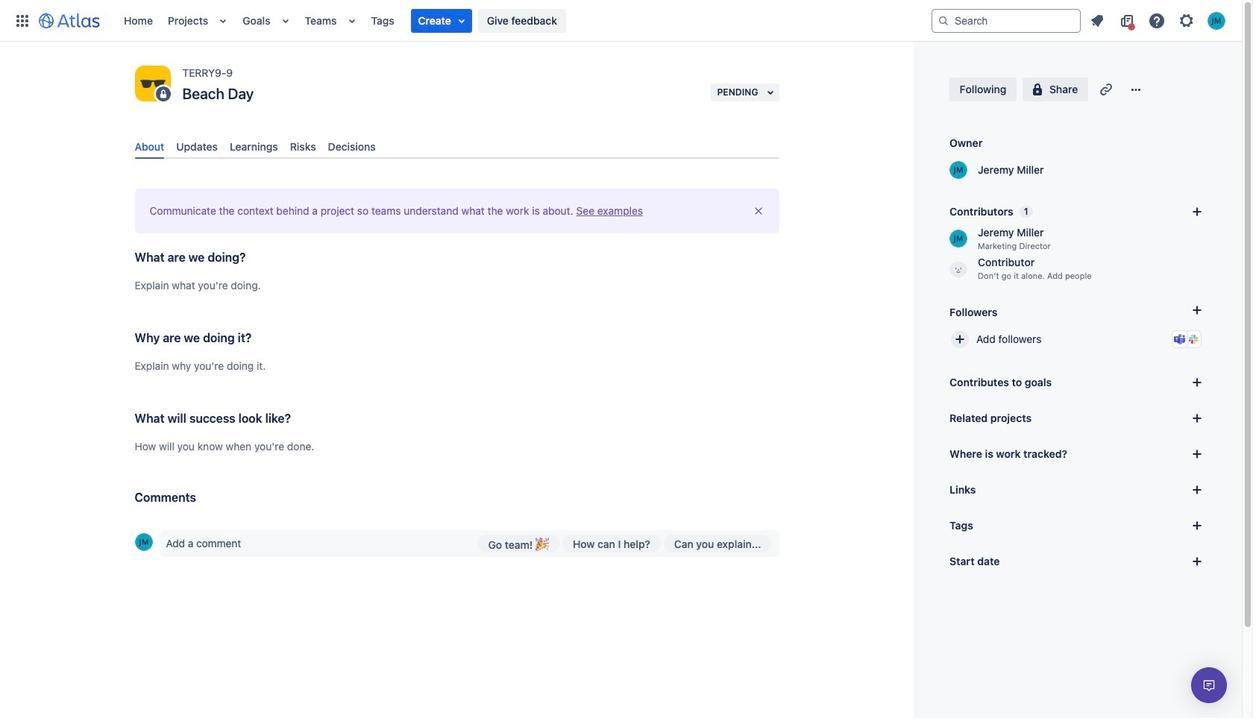 Task type: locate. For each thing, give the bounding box(es) containing it.
list item
[[411, 9, 472, 32]]

add team or contributors image
[[1189, 203, 1206, 221]]

banner
[[0, 0, 1242, 42]]

list
[[116, 0, 932, 41], [1084, 9, 1233, 32]]

notifications image
[[1089, 12, 1106, 29]]

settings image
[[1178, 12, 1196, 29]]

search image
[[938, 15, 950, 26]]

0 horizontal spatial list
[[116, 0, 932, 41]]

list item inside list
[[411, 9, 472, 32]]

top element
[[9, 0, 932, 41]]

switch to... image
[[13, 12, 31, 29]]

account image
[[1208, 12, 1226, 29]]

tab list
[[129, 134, 785, 159]]

add follower image
[[951, 331, 969, 348]]

None search field
[[932, 9, 1081, 32]]



Task type: describe. For each thing, give the bounding box(es) containing it.
1 horizontal spatial list
[[1084, 9, 1233, 32]]

close banner image
[[752, 205, 764, 217]]

slack logo showing nan channels are connected to this project image
[[1188, 334, 1200, 345]]

help image
[[1148, 12, 1166, 29]]

msteams logo showing  channels are connected to this project image
[[1174, 334, 1186, 345]]

add a follower image
[[1189, 301, 1206, 319]]

Search field
[[932, 9, 1081, 32]]



Task type: vqa. For each thing, say whether or not it's contained in the screenshot.
Add follower "IMAGE" on the top right
yes



